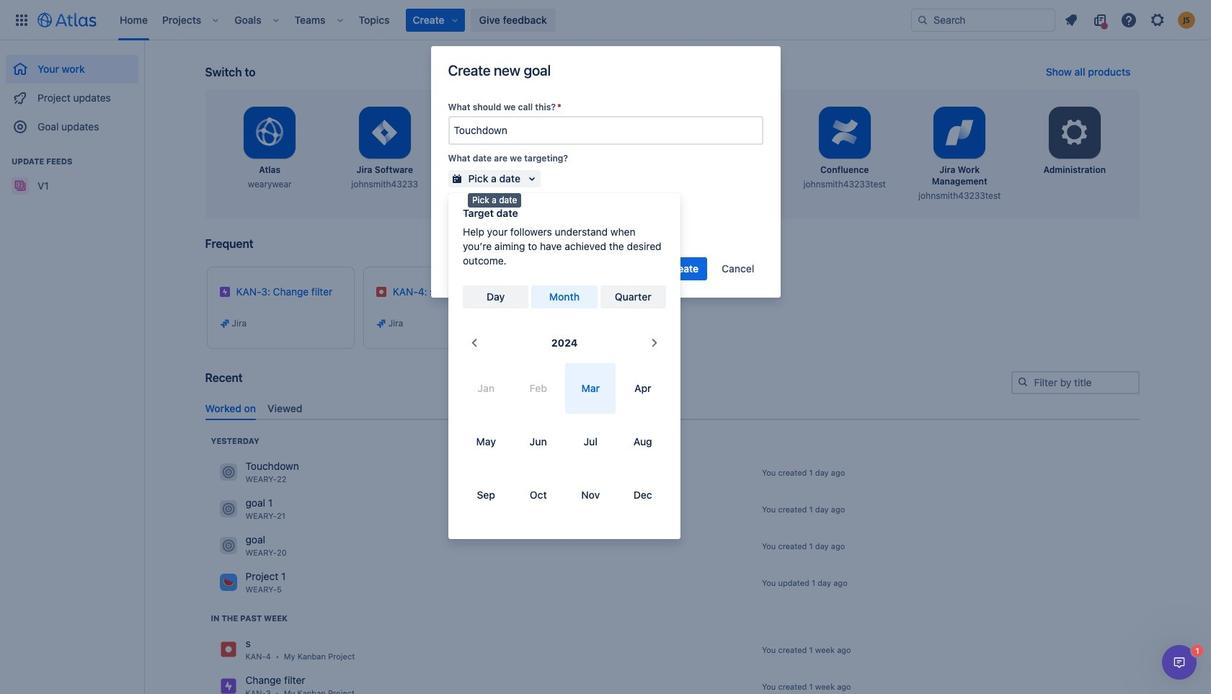Task type: locate. For each thing, give the bounding box(es) containing it.
see next year image
[[646, 335, 664, 352]]

0 vertical spatial jira image
[[220, 641, 237, 659]]

jira image
[[376, 318, 387, 330], [376, 318, 387, 330]]

1 vertical spatial jira image
[[220, 678, 237, 695]]

1 heading from the top
[[211, 436, 259, 447]]

1 jira image from the top
[[220, 641, 237, 659]]

0 vertical spatial heading
[[211, 436, 259, 447]]

tooltip
[[468, 193, 522, 207]]

dialog
[[1163, 646, 1197, 680]]

banner
[[0, 0, 1212, 40]]

Search field
[[912, 8, 1056, 31]]

None search field
[[912, 8, 1056, 31]]

None field
[[450, 118, 762, 144]]

jira image
[[220, 641, 237, 659], [220, 678, 237, 695]]

jira image
[[219, 318, 230, 330], [219, 318, 230, 330]]

help image
[[1121, 11, 1138, 28]]

townsquare image
[[220, 464, 237, 481]]

group
[[6, 40, 138, 146], [6, 141, 138, 205]]

1 townsquare image from the top
[[220, 501, 237, 518]]

1 vertical spatial heading
[[211, 613, 288, 624]]

3 townsquare image from the top
[[220, 574, 237, 592]]

townsquare image
[[220, 501, 237, 518], [220, 538, 237, 555], [220, 574, 237, 592]]

0 vertical spatial townsquare image
[[220, 501, 237, 518]]

Filter by title field
[[1013, 373, 1138, 393]]

top element
[[9, 0, 912, 40]]

1 vertical spatial townsquare image
[[220, 538, 237, 555]]

2 vertical spatial townsquare image
[[220, 574, 237, 592]]

search image
[[917, 14, 929, 26]]

tab list
[[199, 396, 1146, 420]]

1 group from the top
[[6, 40, 138, 146]]

search image
[[1017, 376, 1029, 388]]

heading
[[211, 436, 259, 447], [211, 613, 288, 624]]



Task type: describe. For each thing, give the bounding box(es) containing it.
2 jira image from the top
[[220, 678, 237, 695]]

2 townsquare image from the top
[[220, 538, 237, 555]]

see previous year image
[[466, 335, 483, 352]]

settings image
[[1058, 115, 1092, 150]]

2 group from the top
[[6, 141, 138, 205]]

2 heading from the top
[[211, 613, 288, 624]]



Task type: vqa. For each thing, say whether or not it's contained in the screenshot.
townsquare image
yes



